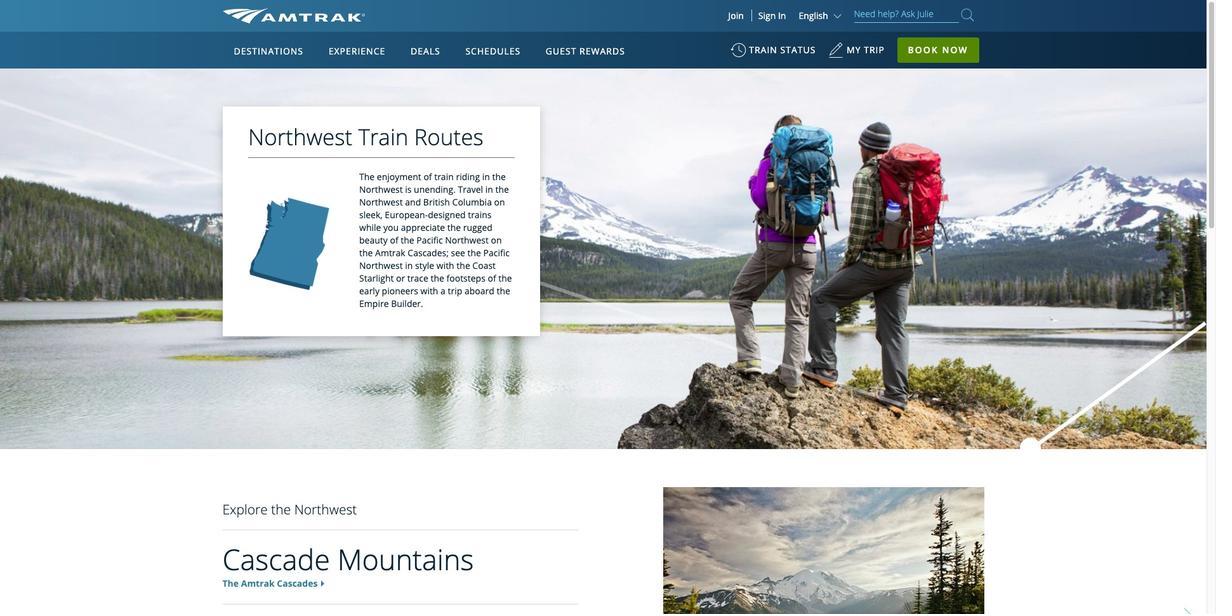Task type: vqa. For each thing, say whether or not it's contained in the screenshot.
173 Northeast Regional at the top of the page
no



Task type: locate. For each thing, give the bounding box(es) containing it.
amtrak image
[[223, 8, 365, 23]]

0 vertical spatial the
[[359, 171, 374, 183]]

the amtrak cascades link
[[223, 578, 318, 590]]

0 horizontal spatial the
[[223, 578, 239, 590]]

builder.
[[391, 298, 423, 310]]

0 horizontal spatial amtrak
[[241, 578, 275, 590]]

book
[[908, 44, 939, 56]]

1 horizontal spatial of
[[423, 171, 432, 183]]

1 vertical spatial in
[[485, 184, 493, 196]]

train
[[358, 122, 408, 152]]

2 vertical spatial of
[[488, 272, 496, 285]]

deals button
[[406, 34, 446, 69]]

0 vertical spatial pacific
[[416, 234, 443, 246]]

on
[[494, 196, 505, 208], [491, 234, 502, 246]]

0 vertical spatial of
[[423, 171, 432, 183]]

0 vertical spatial amtrak
[[375, 247, 405, 259]]

application
[[270, 106, 575, 284]]

book now
[[908, 44, 969, 56]]

of
[[423, 171, 432, 183], [390, 234, 398, 246], [488, 272, 496, 285]]

a
[[440, 285, 445, 297]]

the up a
[[430, 272, 444, 285]]

the inside cascade mountains the amtrak cascades
[[223, 578, 239, 590]]

schedules
[[466, 45, 521, 57]]

trace
[[407, 272, 428, 285]]

empire
[[359, 298, 389, 310]]

train status link
[[731, 38, 816, 69]]

1 vertical spatial the
[[223, 578, 239, 590]]

in up trace on the left top of page
[[405, 260, 413, 272]]

is
[[405, 184, 411, 196]]

1 horizontal spatial the
[[359, 171, 374, 183]]

rewards
[[580, 45, 625, 57]]

the right aboard
[[497, 285, 510, 297]]

2 vertical spatial in
[[405, 260, 413, 272]]

pacific up cascades;
[[416, 234, 443, 246]]

the up 'footsteps'
[[456, 260, 470, 272]]

amtrak
[[375, 247, 405, 259], [241, 578, 275, 590]]

pacific up coast
[[483, 247, 510, 259]]

in
[[482, 171, 490, 183], [485, 184, 493, 196], [405, 260, 413, 272]]

the down appreciate at the left top
[[401, 234, 414, 246]]

with left a
[[420, 285, 438, 297]]

banner
[[0, 0, 1207, 293]]

northwest
[[248, 122, 352, 152], [359, 184, 403, 196], [359, 196, 403, 208], [445, 234, 489, 246], [359, 260, 403, 272], [294, 501, 357, 519]]

trip
[[864, 44, 885, 56]]

explore the northwest
[[223, 501, 357, 519]]

explore
[[223, 501, 268, 519]]

2 horizontal spatial of
[[488, 272, 496, 285]]

1 horizontal spatial amtrak
[[375, 247, 405, 259]]

schedules link
[[461, 32, 526, 69]]

rugged
[[463, 222, 492, 234]]

experience
[[329, 45, 386, 57]]

cascade
[[223, 540, 330, 579]]

guest rewards
[[546, 45, 625, 57]]

book now button
[[898, 37, 979, 63]]

of down you
[[390, 234, 398, 246]]

british
[[423, 196, 450, 208]]

cascade mountains the amtrak cascades
[[223, 540, 474, 590]]

train
[[434, 171, 454, 183]]

amtrak left cascades
[[241, 578, 275, 590]]

pacific
[[416, 234, 443, 246], [483, 247, 510, 259]]

1 vertical spatial of
[[390, 234, 398, 246]]

of up unending.
[[423, 171, 432, 183]]

1 vertical spatial with
[[420, 285, 438, 297]]

in
[[778, 10, 786, 22]]

cascades
[[277, 578, 318, 590]]

with
[[436, 260, 454, 272], [420, 285, 438, 297]]

on down rugged
[[491, 234, 502, 246]]

english button
[[799, 10, 845, 22]]

the
[[359, 171, 374, 183], [223, 578, 239, 590]]

train status
[[749, 44, 816, 56]]

amtrak down the beauty
[[375, 247, 405, 259]]

1 vertical spatial amtrak
[[241, 578, 275, 590]]

in right travel
[[485, 184, 493, 196]]

trains
[[468, 209, 491, 221]]

designed
[[428, 209, 465, 221]]

on right columbia
[[494, 196, 505, 208]]

1 horizontal spatial pacific
[[483, 247, 510, 259]]

in right riding on the top left
[[482, 171, 490, 183]]

the down the beauty
[[359, 247, 373, 259]]

trip
[[448, 285, 462, 297]]

with down see
[[436, 260, 454, 272]]

the
[[492, 171, 506, 183], [495, 184, 509, 196], [447, 222, 461, 234], [401, 234, 414, 246], [359, 247, 373, 259], [467, 247, 481, 259], [456, 260, 470, 272], [430, 272, 444, 285], [498, 272, 512, 285], [497, 285, 510, 297], [271, 501, 291, 519]]

my trip
[[847, 44, 885, 56]]

destinations
[[234, 45, 304, 57]]

you
[[383, 222, 399, 234]]

of down coast
[[488, 272, 496, 285]]

the right travel
[[495, 184, 509, 196]]

appreciate
[[401, 222, 445, 234]]

northwest train routes
[[248, 122, 483, 152]]



Task type: describe. For each thing, give the bounding box(es) containing it.
status
[[781, 44, 816, 56]]

sleek,
[[359, 209, 382, 221]]

english
[[799, 10, 829, 22]]

the down designed
[[447, 222, 461, 234]]

footsteps
[[446, 272, 485, 285]]

deals
[[411, 45, 441, 57]]

experience button
[[324, 34, 391, 69]]

enjoyment
[[377, 171, 421, 183]]

amtrak inside cascade mountains the amtrak cascades
[[241, 578, 275, 590]]

0 horizontal spatial pacific
[[416, 234, 443, 246]]

the inside the enjoyment of train riding in the northwest is unending. travel in the northwest and british columbia on sleek, european-designed trains while you appreciate the rugged beauty of the pacific northwest on the amtrak cascades; see the pacific northwest in style with the coast starlight or trace the footsteps of the early pioneers with a trip aboard the empire builder.
[[359, 171, 374, 183]]

0 vertical spatial with
[[436, 260, 454, 272]]

join
[[729, 10, 744, 22]]

aboard
[[464, 285, 494, 297]]

0 vertical spatial on
[[494, 196, 505, 208]]

sign in button
[[759, 10, 786, 22]]

travel
[[458, 184, 483, 196]]

Please enter your search item search field
[[854, 6, 959, 23]]

the up coast
[[467, 247, 481, 259]]

style
[[415, 260, 434, 272]]

my trip button
[[829, 38, 885, 69]]

while
[[359, 222, 381, 234]]

guest rewards button
[[541, 34, 630, 69]]

mountains
[[338, 540, 474, 579]]

or
[[396, 272, 405, 285]]

banner containing join
[[0, 0, 1207, 293]]

now
[[943, 44, 969, 56]]

0 horizontal spatial of
[[390, 234, 398, 246]]

unending.
[[414, 184, 456, 196]]

amtrak inside the enjoyment of train riding in the northwest is unending. travel in the northwest and british columbia on sleek, european-designed trains while you appreciate the rugged beauty of the pacific northwest on the amtrak cascades; see the pacific northwest in style with the coast starlight or trace the footsteps of the early pioneers with a trip aboard the empire builder.
[[375, 247, 405, 259]]

my
[[847, 44, 861, 56]]

columbia
[[452, 196, 492, 208]]

sign
[[759, 10, 776, 22]]

search icon image
[[962, 6, 974, 23]]

train
[[749, 44, 778, 56]]

destinations button
[[229, 34, 309, 69]]

and
[[405, 196, 421, 208]]

the right 'footsteps'
[[498, 272, 512, 285]]

see
[[451, 247, 465, 259]]

early
[[359, 285, 379, 297]]

beauty
[[359, 234, 388, 246]]

the right "explore"
[[271, 501, 291, 519]]

starlight
[[359, 272, 394, 285]]

pioneers
[[382, 285, 418, 297]]

sign in
[[759, 10, 786, 22]]

routes
[[414, 122, 483, 152]]

0 vertical spatial in
[[482, 171, 490, 183]]

the enjoyment of train riding in the northwest is unending. travel in the northwest and british columbia on sleek, european-designed trains while you appreciate the rugged beauty of the pacific northwest on the amtrak cascades; see the pacific northwest in style with the coast starlight or trace the footsteps of the early pioneers with a trip aboard the empire builder.
[[359, 171, 512, 310]]

guest
[[546, 45, 577, 57]]

european-
[[385, 209, 428, 221]]

regions map image
[[270, 106, 575, 284]]

1 vertical spatial pacific
[[483, 247, 510, 259]]

1 vertical spatial on
[[491, 234, 502, 246]]

coast
[[472, 260, 496, 272]]

cascades;
[[408, 247, 449, 259]]

the right riding on the top left
[[492, 171, 506, 183]]

riding
[[456, 171, 480, 183]]

join button
[[721, 10, 752, 22]]



